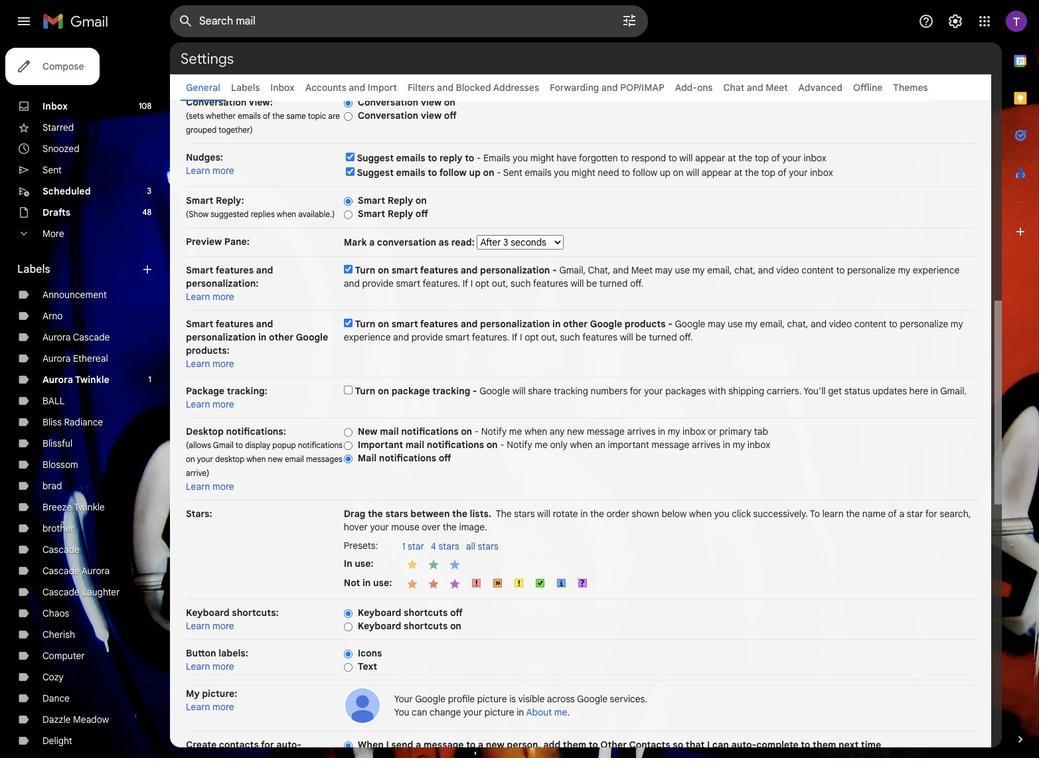 Task type: describe. For each thing, give the bounding box(es) containing it.
chat, inside google may use my email, chat, and video content to personalize my experience and provide smart features. if i opt out, such features will be turned off.
[[787, 318, 809, 330]]

(show
[[186, 209, 209, 219]]

twinkle for aurora twinkle
[[75, 374, 109, 386]]

more inside package tracking: learn more
[[213, 399, 234, 410]]

notifications inside desktop notifications: (allows gmail to display popup notifications on your desktop when new email messages arrive) learn more
[[298, 440, 343, 450]]

i inside gmail, chat, and meet may use my email, chat, and video content to personalize my experience and provide smart features. if i opt out, such features will be turned off.
[[471, 278, 473, 290]]

over
[[422, 521, 441, 533]]

0 vertical spatial appear
[[695, 152, 726, 164]]

for inside create contacts for auto- complete:
[[261, 739, 274, 751]]

dazzle meadow
[[43, 714, 109, 726]]

1 horizontal spatial new
[[486, 739, 505, 751]]

ons
[[697, 82, 713, 94]]

turn on package tracking - google will share tracking numbers for your packages with shipping carriers. you'll get status updates here in gmail.
[[355, 385, 967, 397]]

me for when
[[509, 426, 522, 438]]

1 vertical spatial might
[[572, 167, 596, 179]]

smart for smart reply: (show suggested replies when available.)
[[186, 195, 213, 207]]

smart features and personalization in other google products: learn more
[[186, 318, 328, 370]]

gmail,
[[560, 264, 586, 276]]

important
[[608, 439, 649, 451]]

shortcuts:
[[232, 607, 279, 619]]

smart inside gmail, chat, and meet may use my email, chat, and video content to personalize my experience and provide smart features. if i opt out, such features will be turned off.
[[396, 278, 421, 290]]

settings
[[181, 49, 234, 67]]

your
[[394, 693, 413, 705]]

order
[[607, 508, 630, 520]]

add-ons link
[[675, 82, 713, 94]]

2 auto- from the left
[[732, 739, 757, 751]]

my
[[186, 688, 200, 700]]

turn for turn on smart features and personalization -
[[355, 264, 376, 276]]

Keyboard shortcuts off radio
[[344, 609, 353, 619]]

1 up from the left
[[469, 167, 481, 179]]

in down "turn on package tracking - google will share tracking numbers for your packages with shipping carriers. you'll get status updates here in gmail."
[[658, 426, 666, 438]]

features down turn on smart features and personalization -
[[420, 318, 458, 330]]

mail
[[358, 452, 377, 464]]

experience inside gmail, chat, and meet may use my email, chat, and video content to personalize my experience and provide smart features. if i opt out, such features will be turned off.
[[913, 264, 960, 276]]

learn more link for keyboard shortcuts:
[[186, 620, 234, 632]]

cozy link
[[43, 672, 64, 683]]

2 up from the left
[[660, 167, 671, 179]]

When I send a message to a new person, add them to Other Contacts so that I can auto-complete to them next time radio
[[344, 741, 353, 751]]

Mail notifications off radio
[[344, 454, 353, 464]]

Conversation view on radio
[[344, 98, 353, 108]]

labels for labels link
[[231, 82, 260, 94]]

important mail notifications on - notify me only when an important message arrives in my inbox
[[358, 439, 771, 451]]

your inside desktop notifications: (allows gmail to display popup notifications on your desktop when new email messages arrive) learn more
[[197, 454, 213, 464]]

cascade for cascade aurora
[[43, 565, 79, 577]]

of inside the 'conversation view: (sets whether emails of the same topic are grouped together)'
[[263, 111, 270, 121]]

email, inside google may use my email, chat, and video content to personalize my experience and provide smart features. if i opt out, such features will be turned off.
[[760, 318, 785, 330]]

turned inside google may use my email, chat, and video content to personalize my experience and provide smart features. if i opt out, such features will be turned off.
[[649, 331, 677, 343]]

announcement
[[43, 289, 107, 301]]

snoozed link
[[43, 143, 79, 155]]

off for mail notifications off
[[439, 452, 451, 464]]

2 horizontal spatial new
[[567, 426, 585, 438]]

chat and meet link
[[724, 82, 788, 94]]

learn more link for smart features and personalization in other google products:
[[186, 358, 234, 370]]

smart reply off
[[358, 208, 428, 220]]

smart features and personalization: learn more
[[186, 264, 273, 303]]

108
[[139, 101, 151, 111]]

cozy
[[43, 672, 64, 683]]

a right mark
[[369, 236, 375, 248]]

when left any
[[525, 426, 547, 438]]

when
[[358, 739, 384, 751]]

learn inside smart features and personalization in other google products: learn more
[[186, 358, 210, 370]]

and inside smart features and personalization: learn more
[[256, 264, 273, 276]]

import
[[368, 82, 397, 94]]

features inside gmail, chat, and meet may use my email, chat, and video content to personalize my experience and provide smart features. if i opt out, such features will be turned off.
[[533, 278, 568, 290]]

breeze twinkle link
[[43, 501, 105, 513]]

1 vertical spatial star
[[408, 541, 424, 553]]

dazzle
[[43, 714, 71, 726]]

conversation view: (sets whether emails of the same topic are grouped together)
[[186, 96, 340, 135]]

conversation for conversation view on
[[358, 96, 418, 108]]

the stars will rotate in the order shown below when you click successively. to learn the name of a star for search, hover your mouse over the image.
[[344, 508, 971, 533]]

1 horizontal spatial meet
[[766, 82, 788, 94]]

3 turn from the top
[[355, 385, 376, 397]]

picture:
[[202, 688, 237, 700]]

next
[[839, 739, 859, 751]]

for inside the stars will rotate in the order shown below when you click successively. to learn the name of a star for search, hover your mouse over the image.
[[926, 508, 938, 520]]

personalize inside gmail, chat, and meet may use my email, chat, and video content to personalize my experience and provide smart features. if i opt out, such features will be turned off.
[[847, 264, 896, 276]]

arno
[[43, 310, 63, 322]]

twinkle for breeze twinkle
[[74, 501, 105, 513]]

Smart Reply off radio
[[344, 210, 353, 220]]

forgotten
[[579, 152, 618, 164]]

0 horizontal spatial you
[[513, 152, 528, 164]]

view:
[[249, 96, 273, 108]]

personalization for in
[[480, 318, 550, 330]]

the inside the 'conversation view: (sets whether emails of the same topic are grouped together)'
[[273, 111, 285, 121]]

learn inside smart features and personalization: learn more
[[186, 291, 210, 303]]

will inside google may use my email, chat, and video content to personalize my experience and provide smart features. if i opt out, such features will be turned off.
[[620, 331, 633, 343]]

all stars link
[[466, 541, 505, 554]]

chat,
[[588, 264, 611, 276]]

cascade up ethereal
[[73, 331, 110, 343]]

learn inside the nudges: learn more
[[186, 165, 210, 177]]

emails up smart reply on
[[396, 167, 425, 179]]

an
[[595, 439, 606, 451]]

0 horizontal spatial inbox link
[[43, 100, 68, 112]]

to inside desktop notifications: (allows gmail to display popup notifications on your desktop when new email messages arrive) learn more
[[236, 440, 243, 450]]

tab
[[754, 426, 768, 438]]

stars right all
[[478, 541, 499, 553]]

features. inside gmail, chat, and meet may use my email, chat, and video content to personalize my experience and provide smart features. if i opt out, such features will be turned off.
[[423, 278, 460, 290]]

offline
[[853, 82, 883, 94]]

package
[[186, 385, 225, 397]]

in right not
[[363, 577, 371, 589]]

filters and blocked addresses
[[408, 82, 539, 94]]

main menu image
[[16, 13, 32, 29]]

1 vertical spatial at
[[734, 167, 743, 179]]

bliss radiance
[[43, 416, 103, 428]]

a left person, at the bottom of the page
[[478, 739, 484, 751]]

off for conversation view off
[[444, 110, 457, 122]]

1 horizontal spatial sent
[[503, 167, 523, 179]]

add-ons
[[675, 82, 713, 94]]

important
[[358, 439, 403, 451]]

me for only
[[535, 439, 548, 451]]

me inside your google profile picture is visible across google services. you can change your picture in about me .
[[554, 707, 567, 719]]

conversation for conversation view: (sets whether emails of the same topic are grouped together)
[[186, 96, 247, 108]]

you'll
[[804, 385, 826, 397]]

brother link
[[43, 523, 74, 535]]

1 horizontal spatial can
[[713, 739, 729, 751]]

drag
[[344, 508, 366, 520]]

search mail image
[[174, 9, 198, 33]]

Conversation view off radio
[[344, 111, 353, 121]]

below
[[662, 508, 687, 520]]

cascade for cascade laughter
[[43, 586, 79, 598]]

may inside google may use my email, chat, and video content to personalize my experience and provide smart features. if i opt out, such features will be turned off.
[[708, 318, 726, 330]]

sent link
[[43, 164, 62, 176]]

0 vertical spatial inbox
[[271, 82, 295, 94]]

such inside google may use my email, chat, and video content to personalize my experience and provide smart features. if i opt out, such features will be turned off.
[[560, 331, 580, 343]]

opt inside google may use my email, chat, and video content to personalize my experience and provide smart features. if i opt out, such features will be turned off.
[[525, 331, 539, 343]]

radiance
[[64, 416, 103, 428]]

0 vertical spatial for
[[630, 385, 642, 397]]

gmail, chat, and meet may use my email, chat, and video content to personalize my experience and provide smart features. if i opt out, such features will be turned off.
[[344, 264, 960, 290]]

suggest for suggest emails to reply to - emails you might have forgotten to respond to will appear at the top of your inbox
[[357, 152, 394, 164]]

any
[[550, 426, 565, 438]]

0 vertical spatial use:
[[355, 558, 374, 570]]

aurora for aurora ethereal
[[43, 353, 71, 365]]

blissful
[[43, 438, 73, 450]]

stars inside the stars will rotate in the order shown below when you click successively. to learn the name of a star for search, hover your mouse over the image.
[[514, 508, 535, 520]]

gmail.
[[941, 385, 967, 397]]

addresses
[[493, 82, 539, 94]]

cherish link
[[43, 629, 75, 641]]

notify for notify me only when an important message arrives in my inbox
[[507, 439, 533, 451]]

New mail notifications on radio
[[344, 428, 353, 438]]

only
[[550, 439, 568, 451]]

in
[[344, 558, 353, 570]]

will inside the stars will rotate in the order shown below when you click successively. to learn the name of a star for search, hover your mouse over the image.
[[537, 508, 551, 520]]

rotate
[[553, 508, 578, 520]]

off. inside gmail, chat, and meet may use my email, chat, and video content to personalize my experience and provide smart features. if i opt out, such features will be turned off.
[[630, 278, 644, 290]]

Text radio
[[344, 663, 353, 673]]

shown
[[632, 508, 659, 520]]

reply for on
[[388, 195, 413, 207]]

learn more link for package tracking:
[[186, 399, 234, 410]]

email
[[285, 454, 304, 464]]

in right here
[[931, 385, 938, 397]]

presets:
[[344, 540, 378, 552]]

can inside your google profile picture is visible across google services. you can change your picture in about me .
[[412, 707, 427, 719]]

conversation view off
[[358, 110, 457, 122]]

cascade for cascade link
[[43, 544, 79, 556]]

0 vertical spatial at
[[728, 152, 736, 164]]

blossom link
[[43, 459, 78, 471]]

mail for important
[[406, 439, 425, 451]]

same
[[287, 111, 306, 121]]

in inside your google profile picture is visible across google services. you can change your picture in about me .
[[517, 707, 524, 719]]

not
[[344, 577, 360, 589]]

get
[[828, 385, 842, 397]]

keyboard for keyboard shortcuts off
[[358, 607, 402, 619]]

provide inside gmail, chat, and meet may use my email, chat, and video content to personalize my experience and provide smart features. if i opt out, such features will be turned off.
[[362, 278, 394, 290]]

scheduled link
[[43, 185, 91, 197]]

1 vertical spatial top
[[762, 167, 776, 179]]

notify for notify me when any new message arrives in my inbox or primary tab
[[481, 426, 507, 438]]

chat
[[724, 82, 745, 94]]

more inside button labels: learn more
[[213, 661, 234, 673]]

1 follow from the left
[[439, 167, 467, 179]]

more inside smart features and personalization in other google products: learn more
[[213, 358, 234, 370]]

google inside smart features and personalization in other google products: learn more
[[296, 331, 328, 343]]

topic
[[308, 111, 326, 121]]

features inside google may use my email, chat, and video content to personalize my experience and provide smart features. if i opt out, such features will be turned off.
[[583, 331, 618, 343]]

general
[[186, 82, 220, 94]]

in down primary
[[723, 439, 730, 451]]

aurora up laughter
[[82, 565, 110, 577]]

personalization:
[[186, 278, 259, 290]]

all
[[466, 541, 476, 553]]

emails down suggest emails to reply to - emails you might have forgotten to respond to will appear at the top of your inbox
[[525, 167, 552, 179]]

icons
[[358, 648, 382, 660]]

that
[[686, 739, 705, 751]]

your inside the stars will rotate in the order shown below when you click successively. to learn the name of a star for search, hover your mouse over the image.
[[370, 521, 389, 533]]

learn more link for button labels:
[[186, 661, 234, 673]]

about
[[526, 707, 552, 719]]

be inside gmail, chat, and meet may use my email, chat, and video content to personalize my experience and provide smart features. if i opt out, such features will be turned off.
[[586, 278, 597, 290]]

suggest emails to follow up on - sent emails you might need to follow up on will appear at the top of your inbox
[[357, 167, 833, 179]]

2 vertical spatial message
[[424, 739, 464, 751]]

a right send
[[416, 739, 421, 751]]

when inside desktop notifications: (allows gmail to display popup notifications on your desktop when new email messages arrive) learn more
[[247, 454, 266, 464]]

aurora for aurora cascade
[[43, 331, 71, 343]]

labels navigation
[[0, 43, 170, 759]]

conversation
[[377, 236, 436, 248]]

click
[[732, 508, 751, 520]]

across
[[547, 693, 575, 705]]

more inside desktop notifications: (allows gmail to display popup notifications on your desktop when new email messages arrive) learn more
[[213, 481, 234, 493]]

gmail image
[[43, 8, 115, 35]]

mouse
[[391, 521, 420, 533]]

1 star link
[[402, 541, 431, 554]]

0 vertical spatial top
[[755, 152, 769, 164]]

1 vertical spatial appear
[[702, 167, 732, 179]]

name
[[863, 508, 886, 520]]

dance
[[43, 693, 70, 705]]

i left send
[[386, 739, 389, 751]]

more inside smart features and personalization: learn more
[[213, 291, 234, 303]]

pane:
[[224, 236, 250, 248]]

offline link
[[853, 82, 883, 94]]

Smart Reply on radio
[[344, 196, 353, 206]]

1 for 1 star 4 stars all stars
[[402, 541, 405, 553]]

1 vertical spatial picture
[[485, 707, 514, 719]]

personalize inside google may use my email, chat, and video content to personalize my experience and provide smart features. if i opt out, such features will be turned off.
[[900, 318, 949, 330]]

in inside smart features and personalization in other google products: learn more
[[258, 331, 267, 343]]

1 them from the left
[[563, 739, 587, 751]]

brad
[[43, 480, 62, 492]]

1 for 1
[[148, 375, 151, 385]]

sent inside labels navigation
[[43, 164, 62, 176]]

drafts
[[43, 207, 70, 219]]

mark a conversation as read:
[[344, 236, 477, 248]]

be inside google may use my email, chat, and video content to personalize my experience and provide smart features. if i opt out, such features will be turned off.
[[636, 331, 647, 343]]



Task type: locate. For each thing, give the bounding box(es) containing it.
1 vertical spatial provide
[[412, 331, 443, 343]]

search,
[[940, 508, 971, 520]]

2 suggest from the top
[[357, 167, 394, 179]]

google
[[590, 318, 623, 330], [675, 318, 706, 330], [296, 331, 328, 343], [480, 385, 510, 397], [415, 693, 446, 705], [577, 693, 608, 705]]

share
[[528, 385, 552, 397]]

create contacts for auto- complete:
[[186, 739, 302, 759]]

inbox up starred link
[[43, 100, 68, 112]]

-
[[477, 152, 481, 164], [497, 167, 501, 179], [553, 264, 557, 276], [668, 318, 673, 330], [473, 385, 477, 397], [475, 426, 479, 438], [500, 439, 505, 451]]

cascade down the brother
[[43, 544, 79, 556]]

ball
[[43, 395, 65, 407]]

shortcuts down keyboard shortcuts off
[[404, 620, 448, 632]]

if inside gmail, chat, and meet may use my email, chat, and video content to personalize my experience and provide smart features. if i opt out, such features will be turned off.
[[463, 278, 468, 290]]

0 vertical spatial opt
[[475, 278, 490, 290]]

2 turn from the top
[[355, 318, 376, 330]]

Important mail notifications on radio
[[344, 441, 353, 451]]

1 horizontal spatial labels
[[231, 82, 260, 94]]

1 vertical spatial off.
[[680, 331, 693, 343]]

text
[[358, 661, 377, 673]]

2 reply from the top
[[388, 208, 413, 220]]

keyboard up icons
[[358, 620, 402, 632]]

chaos
[[43, 608, 69, 620]]

announcement link
[[43, 289, 107, 301]]

2 horizontal spatial message
[[652, 439, 690, 451]]

learn more link down nudges:
[[186, 165, 234, 177]]

1 vertical spatial opt
[[525, 331, 539, 343]]

updates
[[873, 385, 907, 397]]

features inside smart features and personalization: learn more
[[216, 264, 254, 276]]

2 more from the top
[[213, 291, 234, 303]]

add-
[[675, 82, 697, 94]]

0 horizontal spatial meet
[[631, 264, 653, 276]]

personalization inside smart features and personalization in other google products: learn more
[[186, 331, 256, 343]]

settings image
[[948, 13, 964, 29]]

use inside gmail, chat, and meet may use my email, chat, and video content to personalize my experience and provide smart features. if i opt out, such features will be turned off.
[[675, 264, 690, 276]]

1 vertical spatial out,
[[541, 331, 558, 343]]

when inside the stars will rotate in the order shown below when you click successively. to learn the name of a star for search, hover your mouse over the image.
[[689, 508, 712, 520]]

learn more link down "picture:"
[[186, 701, 234, 713]]

3 learn from the top
[[186, 358, 210, 370]]

your inside your google profile picture is visible across google services. you can change your picture in about me .
[[464, 707, 482, 719]]

inbox inside labels navigation
[[43, 100, 68, 112]]

me
[[509, 426, 522, 438], [535, 439, 548, 451], [554, 707, 567, 719]]

more down desktop
[[213, 481, 234, 493]]

1 vertical spatial use:
[[373, 577, 392, 589]]

labels inside labels navigation
[[17, 263, 50, 276]]

2 tracking from the left
[[554, 385, 588, 397]]

can right 'you' at left
[[412, 707, 427, 719]]

6 learn more link from the top
[[186, 620, 234, 632]]

use
[[675, 264, 690, 276], [728, 318, 743, 330]]

reply up smart reply off
[[388, 195, 413, 207]]

1 horizontal spatial video
[[829, 318, 852, 330]]

for right numbers
[[630, 385, 642, 397]]

1 vertical spatial you
[[554, 167, 569, 179]]

smart right smart reply on option
[[358, 195, 385, 207]]

1 vertical spatial suggest
[[357, 167, 394, 179]]

you right emails
[[513, 152, 528, 164]]

forwarding and pop/imap link
[[550, 82, 665, 94]]

1 view from the top
[[421, 96, 442, 108]]

4 learn from the top
[[186, 399, 210, 410]]

1 auto- from the left
[[276, 739, 302, 751]]

0 horizontal spatial me
[[509, 426, 522, 438]]

more down labels:
[[213, 661, 234, 673]]

0 vertical spatial turned
[[600, 278, 628, 290]]

2 follow from the left
[[633, 167, 658, 179]]

0 vertical spatial video
[[777, 264, 800, 276]]

smart up personalization:
[[186, 264, 213, 276]]

compose
[[43, 60, 84, 72]]

1 vertical spatial inbox link
[[43, 100, 68, 112]]

content inside google may use my email, chat, and video content to personalize my experience and provide smart features. if i opt out, such features will be turned off.
[[855, 318, 887, 330]]

cascade down cascade link
[[43, 565, 79, 577]]

1 suggest from the top
[[357, 152, 394, 164]]

grouped
[[186, 125, 217, 135]]

0 vertical spatial new
[[567, 426, 585, 438]]

1 vertical spatial turned
[[649, 331, 677, 343]]

1 vertical spatial for
[[926, 508, 938, 520]]

4
[[431, 541, 436, 553]]

smart inside smart reply: (show suggested replies when available.)
[[186, 195, 213, 207]]

stars right 4 in the left bottom of the page
[[439, 541, 459, 553]]

1 vertical spatial mail
[[406, 439, 425, 451]]

off for smart reply off
[[416, 208, 428, 220]]

might left have
[[531, 152, 554, 164]]

them left next
[[813, 739, 836, 751]]

inbox up view:
[[271, 82, 295, 94]]

stars right 'the'
[[514, 508, 535, 520]]

computer link
[[43, 650, 85, 662]]

learn inside desktop notifications: (allows gmail to display popup notifications on your desktop when new email messages arrive) learn more
[[186, 481, 210, 493]]

auto- inside create contacts for auto- complete:
[[276, 739, 302, 751]]

48
[[142, 207, 151, 217]]

2 shortcuts from the top
[[404, 620, 448, 632]]

1 vertical spatial if
[[512, 331, 518, 343]]

1 horizontal spatial auto-
[[732, 739, 757, 751]]

in up tracking:
[[258, 331, 267, 343]]

inbox link up view:
[[271, 82, 295, 94]]

None checkbox
[[346, 167, 355, 176], [344, 265, 353, 274], [344, 386, 353, 395], [346, 167, 355, 176], [344, 265, 353, 274], [344, 386, 353, 395]]

1 horizontal spatial might
[[572, 167, 596, 179]]

will inside gmail, chat, and meet may use my email, chat, and video content to personalize my experience and provide smart features. if i opt out, such features will be turned off.
[[571, 278, 584, 290]]

sent down emails
[[503, 167, 523, 179]]

features up numbers
[[583, 331, 618, 343]]

features. down turn on smart features and personalization in other google products -
[[472, 331, 510, 343]]

Icons radio
[[344, 649, 353, 659]]

forwarding and pop/imap
[[550, 82, 665, 94]]

advanced search options image
[[616, 7, 643, 34]]

keyboard up button
[[186, 607, 230, 619]]

more down personalization:
[[213, 291, 234, 303]]

might down suggest emails to reply to - emails you might have forgotten to respond to will appear at the top of your inbox
[[572, 167, 596, 179]]

learn more link down arrive)
[[186, 481, 234, 493]]

1 horizontal spatial follow
[[633, 167, 658, 179]]

auto- right contacts
[[276, 739, 302, 751]]

primary
[[719, 426, 752, 438]]

smart inside smart features and personalization in other google products: learn more
[[186, 318, 213, 330]]

0 horizontal spatial up
[[469, 167, 481, 179]]

on inside desktop notifications: (allows gmail to display popup notifications on your desktop when new email messages arrive) learn more
[[186, 454, 195, 464]]

1 horizontal spatial if
[[512, 331, 518, 343]]

2 learn more link from the top
[[186, 291, 234, 303]]

whether
[[206, 111, 236, 121]]

products:
[[186, 345, 230, 357]]

labels for labels heading
[[17, 263, 50, 276]]

off. inside google may use my email, chat, and video content to personalize my experience and provide smart features. if i opt out, such features will be turned off.
[[680, 331, 693, 343]]

out, inside gmail, chat, and meet may use my email, chat, and video content to personalize my experience and provide smart features. if i opt out, such features will be turned off.
[[492, 278, 508, 290]]

Search mail text field
[[199, 15, 584, 28]]

2 vertical spatial personalization
[[186, 331, 256, 343]]

your google profile picture is visible across google services. you can change your picture in about me .
[[394, 693, 648, 719]]

to inside google may use my email, chat, and video content to personalize my experience and provide smart features. if i opt out, such features will be turned off.
[[889, 318, 898, 330]]

1 horizontal spatial for
[[630, 385, 642, 397]]

1 horizontal spatial use
[[728, 318, 743, 330]]

new mail notifications on - notify me when any new message arrives in my inbox or primary tab
[[358, 426, 768, 438]]

person,
[[507, 739, 541, 751]]

nudges:
[[186, 151, 223, 163]]

themes
[[894, 82, 928, 94]]

emails inside the 'conversation view: (sets whether emails of the same topic are grouped together)'
[[238, 111, 261, 121]]

8 learn from the top
[[186, 701, 210, 713]]

you inside the stars will rotate in the order shown below when you click successively. to learn the name of a star for search, hover your mouse over the image.
[[714, 508, 730, 520]]

emails
[[484, 152, 511, 164]]

2 vertical spatial turn
[[355, 385, 376, 397]]

turned down "chat," on the top right of page
[[600, 278, 628, 290]]

personalization
[[480, 264, 550, 276], [480, 318, 550, 330], [186, 331, 256, 343]]

more
[[213, 165, 234, 177], [213, 291, 234, 303], [213, 358, 234, 370], [213, 399, 234, 410], [213, 481, 234, 493], [213, 620, 234, 632], [213, 661, 234, 673], [213, 701, 234, 713]]

0 vertical spatial off.
[[630, 278, 644, 290]]

0 vertical spatial reply
[[388, 195, 413, 207]]

if inside google may use my email, chat, and video content to personalize my experience and provide smart features. if i opt out, such features will be turned off.
[[512, 331, 518, 343]]

1 vertical spatial shortcuts
[[404, 620, 448, 632]]

numbers
[[591, 385, 628, 397]]

suggest for suggest emails to follow up on - sent emails you might need to follow up on will appear at the top of your inbox
[[357, 167, 394, 179]]

0 horizontal spatial such
[[511, 278, 531, 290]]

new up 'important mail notifications on - notify me only when an important message arrives in my inbox' at bottom
[[567, 426, 585, 438]]

chat, inside gmail, chat, and meet may use my email, chat, and video content to personalize my experience and provide smart features. if i opt out, such features will be turned off.
[[735, 264, 756, 276]]

0 vertical spatial star
[[907, 508, 924, 520]]

conversation for conversation view off
[[358, 110, 418, 122]]

in use:
[[344, 558, 374, 570]]

0 vertical spatial mail
[[380, 426, 399, 438]]

emails
[[238, 111, 261, 121], [396, 152, 425, 164], [396, 167, 425, 179], [525, 167, 552, 179]]

smart reply: (show suggested replies when available.)
[[186, 195, 335, 219]]

shortcuts for on
[[404, 620, 448, 632]]

are
[[328, 111, 340, 121]]

new inside desktop notifications: (allows gmail to display popup notifications on your desktop when new email messages arrive) learn more
[[268, 454, 283, 464]]

2 vertical spatial new
[[486, 739, 505, 751]]

star left search,
[[907, 508, 924, 520]]

1 vertical spatial content
[[855, 318, 887, 330]]

0 horizontal spatial video
[[777, 264, 800, 276]]

arrives up important
[[627, 426, 656, 438]]

video inside google may use my email, chat, and video content to personalize my experience and provide smart features. if i opt out, such features will be turned off.
[[829, 318, 852, 330]]

notify left any
[[481, 426, 507, 438]]

i
[[471, 278, 473, 290], [520, 331, 522, 343], [386, 739, 389, 751], [707, 739, 710, 751]]

in right the rotate
[[581, 508, 588, 520]]

0 vertical spatial notify
[[481, 426, 507, 438]]

stars
[[385, 508, 408, 520], [514, 508, 535, 520], [439, 541, 459, 553], [478, 541, 499, 553]]

features. down turn on smart features and personalization -
[[423, 278, 460, 290]]

None checkbox
[[346, 153, 355, 161], [344, 319, 353, 327], [346, 153, 355, 161], [344, 319, 353, 327]]

i inside google may use my email, chat, and video content to personalize my experience and provide smart features. if i opt out, such features will be turned off.
[[520, 331, 522, 343]]

aurora for aurora twinkle
[[43, 374, 73, 386]]

1 horizontal spatial inbox link
[[271, 82, 295, 94]]

0 vertical spatial other
[[563, 318, 588, 330]]

keyboard for keyboard shortcuts on
[[358, 620, 402, 632]]

inbox link up starred link
[[43, 100, 68, 112]]

a inside the stars will rotate in the order shown below when you click successively. to learn the name of a star for search, hover your mouse over the image.
[[900, 508, 905, 520]]

1 horizontal spatial me
[[535, 439, 548, 451]]

features up the products:
[[216, 318, 254, 330]]

more inside the my picture: learn more
[[213, 701, 234, 713]]

more down the products:
[[213, 358, 234, 370]]

1 vertical spatial 1
[[402, 541, 405, 553]]

1 horizontal spatial them
[[813, 739, 836, 751]]

1 vertical spatial may
[[708, 318, 726, 330]]

meet inside gmail, chat, and meet may use my email, chat, and video content to personalize my experience and provide smart features. if i opt out, such features will be turned off.
[[631, 264, 653, 276]]

0 vertical spatial me
[[509, 426, 522, 438]]

0 vertical spatial arrives
[[627, 426, 656, 438]]

when down the display
[[247, 454, 266, 464]]

smart inside smart features and personalization: learn more
[[186, 264, 213, 276]]

me left any
[[509, 426, 522, 438]]

4 more from the top
[[213, 399, 234, 410]]

aurora twinkle
[[43, 374, 109, 386]]

together)
[[219, 125, 253, 135]]

off up mark a conversation as read:
[[416, 208, 428, 220]]

0 vertical spatial such
[[511, 278, 531, 290]]

keyboard right the keyboard shortcuts off option
[[358, 607, 402, 619]]

more down package
[[213, 399, 234, 410]]

view for on
[[421, 96, 442, 108]]

1 vertical spatial twinkle
[[74, 501, 105, 513]]

smart for smart reply on
[[358, 195, 385, 207]]

0 vertical spatial may
[[655, 264, 673, 276]]

opt down turn on smart features and personalization -
[[475, 278, 490, 290]]

1 more from the top
[[213, 165, 234, 177]]

conversation inside the 'conversation view: (sets whether emails of the same topic are grouped together)'
[[186, 96, 247, 108]]

view for off
[[421, 110, 442, 122]]

turned inside gmail, chat, and meet may use my email, chat, and video content to personalize my experience and provide smart features. if i opt out, such features will be turned off.
[[600, 278, 628, 290]]

5 more from the top
[[213, 481, 234, 493]]

5 learn from the top
[[186, 481, 210, 493]]

turn for turn on smart features and personalization in other google products -
[[355, 318, 376, 330]]

1 learn from the top
[[186, 165, 210, 177]]

smart for smart reply off
[[358, 208, 385, 220]]

1 vertical spatial other
[[269, 331, 294, 343]]

learn down my
[[186, 701, 210, 713]]

tracking right share
[[554, 385, 588, 397]]

1 horizontal spatial out,
[[541, 331, 558, 343]]

star inside the stars will rotate in the order shown below when you click successively. to learn the name of a star for search, hover your mouse over the image.
[[907, 508, 924, 520]]

email, inside gmail, chat, and meet may use my email, chat, and video content to personalize my experience and provide smart features. if i opt out, such features will be turned off.
[[707, 264, 732, 276]]

1 learn more link from the top
[[186, 165, 234, 177]]

0 horizontal spatial for
[[261, 739, 274, 751]]

0 vertical spatial view
[[421, 96, 442, 108]]

such inside gmail, chat, and meet may use my email, chat, and video content to personalize my experience and provide smart features. if i opt out, such features will be turned off.
[[511, 278, 531, 290]]

features
[[216, 264, 254, 276], [420, 264, 458, 276], [533, 278, 568, 290], [216, 318, 254, 330], [420, 318, 458, 330], [583, 331, 618, 343]]

labels heading
[[17, 263, 141, 276]]

0 vertical spatial can
[[412, 707, 427, 719]]

2 view from the top
[[421, 110, 442, 122]]

0 vertical spatial suggest
[[357, 152, 394, 164]]

tab list
[[1002, 43, 1039, 711]]

0 vertical spatial labels
[[231, 82, 260, 94]]

1 turn from the top
[[355, 264, 376, 276]]

0 vertical spatial picture
[[477, 693, 507, 705]]

provide inside google may use my email, chat, and video content to personalize my experience and provide smart features. if i opt out, such features will be turned off.
[[412, 331, 443, 343]]

8 learn more link from the top
[[186, 701, 234, 713]]

gmail
[[213, 440, 234, 450]]

Keyboard shortcuts on radio
[[344, 622, 353, 632]]

more down "picture:"
[[213, 701, 234, 713]]

provide
[[362, 278, 394, 290], [412, 331, 443, 343]]

learn inside package tracking: learn more
[[186, 399, 210, 410]]

complete
[[757, 739, 799, 751]]

when i send a message to a new person, add them to other contacts so that i can auto-complete to them next time
[[358, 739, 882, 751]]

0 vertical spatial turn
[[355, 264, 376, 276]]

them right add
[[563, 739, 587, 751]]

turned down products
[[649, 331, 677, 343]]

0 vertical spatial if
[[463, 278, 468, 290]]

conversation view on
[[358, 96, 456, 108]]

of inside the stars will rotate in the order shown below when you click successively. to learn the name of a star for search, hover your mouse over the image.
[[888, 508, 897, 520]]

them
[[563, 739, 587, 751], [813, 739, 836, 751]]

learn down arrive)
[[186, 481, 210, 493]]

mail up important
[[380, 426, 399, 438]]

conversation down import
[[358, 96, 418, 108]]

follow down respond
[[633, 167, 658, 179]]

1 shortcuts from the top
[[404, 607, 448, 619]]

stars up mouse
[[385, 508, 408, 520]]

to inside gmail, chat, and meet may use my email, chat, and video content to personalize my experience and provide smart features. if i opt out, such features will be turned off.
[[836, 264, 845, 276]]

labels:
[[219, 648, 248, 660]]

when right below
[[689, 508, 712, 520]]

0 horizontal spatial them
[[563, 739, 587, 751]]

more inside "keyboard shortcuts: learn more"
[[213, 620, 234, 632]]

2 learn from the top
[[186, 291, 210, 303]]

0 horizontal spatial out,
[[492, 278, 508, 290]]

you left click
[[714, 508, 730, 520]]

keyboard inside "keyboard shortcuts: learn more"
[[186, 607, 230, 619]]

emails left reply at the top of the page
[[396, 152, 425, 164]]

package
[[392, 385, 430, 397]]

0 horizontal spatial can
[[412, 707, 427, 719]]

1 horizontal spatial message
[[587, 426, 625, 438]]

0 vertical spatial you
[[513, 152, 528, 164]]

1 horizontal spatial other
[[563, 318, 588, 330]]

1 horizontal spatial opt
[[525, 331, 539, 343]]

meet right the chat
[[766, 82, 788, 94]]

personalization for -
[[480, 264, 550, 276]]

filters and blocked addresses link
[[408, 82, 539, 94]]

products
[[625, 318, 666, 330]]

smart up (show on the left top of the page
[[186, 195, 213, 207]]

dance link
[[43, 693, 70, 705]]

i down turn on smart features and personalization -
[[471, 278, 473, 290]]

general link
[[186, 82, 220, 94]]

1 horizontal spatial mail
[[406, 439, 425, 451]]

message up an
[[587, 426, 625, 438]]

1 vertical spatial message
[[652, 439, 690, 451]]

0 horizontal spatial chat,
[[735, 264, 756, 276]]

star left 4 in the left bottom of the page
[[408, 541, 424, 553]]

2 vertical spatial you
[[714, 508, 730, 520]]

learn more link down package
[[186, 399, 234, 410]]

accounts
[[305, 82, 347, 94]]

0 vertical spatial provide
[[362, 278, 394, 290]]

arno link
[[43, 310, 63, 322]]

content inside gmail, chat, and meet may use my email, chat, and video content to personalize my experience and provide smart features. if i opt out, such features will be turned off.
[[802, 264, 834, 276]]

smart for smart features and personalization: learn more
[[186, 264, 213, 276]]

aurora up aurora twinkle link
[[43, 353, 71, 365]]

twinkle down ethereal
[[75, 374, 109, 386]]

computer
[[43, 650, 85, 662]]

2 them from the left
[[813, 739, 836, 751]]

me left only
[[535, 439, 548, 451]]

features.
[[423, 278, 460, 290], [472, 331, 510, 343]]

learn inside "keyboard shortcuts: learn more"
[[186, 620, 210, 632]]

learn more link for smart features and personalization:
[[186, 291, 234, 303]]

1 reply from the top
[[388, 195, 413, 207]]

display
[[245, 440, 270, 450]]

3 more from the top
[[213, 358, 234, 370]]

features down the as
[[420, 264, 458, 276]]

learn more link for my picture:
[[186, 701, 234, 713]]

0 horizontal spatial arrives
[[627, 426, 656, 438]]

arrive)
[[186, 468, 209, 478]]

learn more link up button
[[186, 620, 234, 632]]

out, up turn on smart features and personalization in other google products -
[[492, 278, 508, 290]]

1 vertical spatial inbox
[[43, 100, 68, 112]]

1 tracking from the left
[[433, 385, 470, 397]]

when right replies
[[277, 209, 296, 219]]

picture left the is
[[477, 693, 507, 705]]

mail for new
[[380, 426, 399, 438]]

0 horizontal spatial other
[[269, 331, 294, 343]]

features inside smart features and personalization in other google products: learn more
[[216, 318, 254, 330]]

0 vertical spatial personalize
[[847, 264, 896, 276]]

5 learn more link from the top
[[186, 481, 234, 493]]

reply for off
[[388, 208, 413, 220]]

arrives
[[627, 426, 656, 438], [692, 439, 721, 451]]

use: right not
[[373, 577, 392, 589]]

nudges: learn more
[[186, 151, 234, 177]]

smart inside google may use my email, chat, and video content to personalize my experience and provide smart features. if i opt out, such features will be turned off.
[[446, 331, 470, 343]]

smart reply on
[[358, 195, 427, 207]]

such down turn on smart features and personalization in other google products -
[[560, 331, 580, 343]]

6 learn from the top
[[186, 620, 210, 632]]

1 horizontal spatial 1
[[402, 541, 405, 553]]

contacts
[[219, 739, 259, 751]]

snoozed
[[43, 143, 79, 155]]

with
[[709, 385, 726, 397]]

advanced
[[799, 82, 843, 94]]

1 horizontal spatial arrives
[[692, 439, 721, 451]]

8 more from the top
[[213, 701, 234, 713]]

features. inside google may use my email, chat, and video content to personalize my experience and provide smart features. if i opt out, such features will be turned off.
[[472, 331, 510, 343]]

3 learn more link from the top
[[186, 358, 234, 370]]

1 vertical spatial labels
[[17, 263, 50, 276]]

experience inside google may use my email, chat, and video content to personalize my experience and provide smart features. if i opt out, such features will be turned off.
[[344, 331, 391, 343]]

or
[[708, 426, 717, 438]]

labels
[[231, 82, 260, 94], [17, 263, 50, 276]]

follow
[[439, 167, 467, 179], [633, 167, 658, 179]]

smart up the products:
[[186, 318, 213, 330]]

turn on smart features and personalization -
[[355, 264, 560, 276]]

cascade up chaos link
[[43, 586, 79, 598]]

in inside the stars will rotate in the order shown below when you click successively. to learn the name of a star for search, hover your mouse over the image.
[[581, 508, 588, 520]]

learn more link for nudges:
[[186, 165, 234, 177]]

button labels: learn more
[[186, 648, 248, 673]]

7 learn more link from the top
[[186, 661, 234, 673]]

ethereal
[[73, 353, 108, 365]]

7 more from the top
[[213, 661, 234, 673]]

3
[[147, 186, 151, 196]]

other inside smart features and personalization in other google products: learn more
[[269, 331, 294, 343]]

and
[[349, 82, 365, 94], [437, 82, 454, 94], [602, 82, 618, 94], [747, 82, 764, 94], [256, 264, 273, 276], [461, 264, 478, 276], [613, 264, 629, 276], [758, 264, 774, 276], [344, 278, 360, 290], [256, 318, 273, 330], [461, 318, 478, 330], [811, 318, 827, 330], [393, 331, 409, 343]]

when left an
[[570, 439, 593, 451]]

have
[[557, 152, 577, 164]]

can
[[412, 707, 427, 719], [713, 739, 729, 751]]

delight link
[[43, 735, 72, 747]]

more down nudges:
[[213, 165, 234, 177]]

package tracking: learn more
[[186, 385, 267, 410]]

learn inside the my picture: learn more
[[186, 701, 210, 713]]

learn more link down button
[[186, 661, 234, 673]]

blissful link
[[43, 438, 73, 450]]

conversation down conversation view on
[[358, 110, 418, 122]]

available.)
[[298, 209, 335, 219]]

off for keyboard shortcuts off
[[450, 607, 463, 619]]

0 horizontal spatial if
[[463, 278, 468, 290]]

1 horizontal spatial content
[[855, 318, 887, 330]]

1 horizontal spatial star
[[907, 508, 924, 520]]

view down filters
[[421, 96, 442, 108]]

7 learn from the top
[[186, 661, 210, 673]]

2 horizontal spatial me
[[554, 707, 567, 719]]

learn more link down personalization:
[[186, 291, 234, 303]]

auto- right that at the bottom
[[732, 739, 757, 751]]

new left person, at the bottom of the page
[[486, 739, 505, 751]]

features up personalization:
[[216, 264, 254, 276]]

at
[[728, 152, 736, 164], [734, 167, 743, 179]]

support image
[[919, 13, 935, 29]]

cascade
[[73, 331, 110, 343], [43, 544, 79, 556], [43, 565, 79, 577], [43, 586, 79, 598]]

4 learn more link from the top
[[186, 399, 234, 410]]

twinkle
[[75, 374, 109, 386], [74, 501, 105, 513]]

keyboard for keyboard shortcuts: learn more
[[186, 607, 230, 619]]

google inside google may use my email, chat, and video content to personalize my experience and provide smart features. if i opt out, such features will be turned off.
[[675, 318, 706, 330]]

learn down personalization:
[[186, 291, 210, 303]]

2 horizontal spatial you
[[714, 508, 730, 520]]

i right that at the bottom
[[707, 739, 710, 751]]

0 horizontal spatial message
[[424, 739, 464, 751]]

shortcuts for off
[[404, 607, 448, 619]]

0 horizontal spatial might
[[531, 152, 554, 164]]

more inside the nudges: learn more
[[213, 165, 234, 177]]

turn on smart features and personalization in other google products -
[[355, 318, 675, 330]]

0 vertical spatial out,
[[492, 278, 508, 290]]

off up the keyboard shortcuts on
[[450, 607, 463, 619]]

delight
[[43, 735, 72, 747]]

google may use my email, chat, and video content to personalize my experience and provide smart features. if i opt out, such features will be turned off.
[[344, 318, 963, 343]]

0 vertical spatial features.
[[423, 278, 460, 290]]

smart for smart features and personalization in other google products: learn more
[[186, 318, 213, 330]]

follow down reply at the top of the page
[[439, 167, 467, 179]]

1 vertical spatial email,
[[760, 318, 785, 330]]

None search field
[[170, 5, 648, 37]]

in down gmail,
[[553, 318, 561, 330]]

and inside smart features and personalization in other google products: learn more
[[256, 318, 273, 330]]

video inside gmail, chat, and meet may use my email, chat, and video content to personalize my experience and provide smart features. if i opt out, such features will be turned off.
[[777, 264, 800, 276]]

opt inside gmail, chat, and meet may use my email, chat, and video content to personalize my experience and provide smart features. if i opt out, such features will be turned off.
[[475, 278, 490, 290]]

use inside google may use my email, chat, and video content to personalize my experience and provide smart features. if i opt out, such features will be turned off.
[[728, 318, 743, 330]]

1 vertical spatial use
[[728, 318, 743, 330]]

when inside smart reply: (show suggested replies when available.)
[[277, 209, 296, 219]]

may inside gmail, chat, and meet may use my email, chat, and video content to personalize my experience and provide smart features. if i opt out, such features will be turned off.
[[655, 264, 673, 276]]

6 more from the top
[[213, 620, 234, 632]]

learn inside button labels: learn more
[[186, 661, 210, 673]]

emails down view:
[[238, 111, 261, 121]]

out, inside google may use my email, chat, and video content to personalize my experience and provide smart features. if i opt out, such features will be turned off.
[[541, 331, 558, 343]]

picture image
[[344, 687, 381, 725]]



Task type: vqa. For each thing, say whether or not it's contained in the screenshot.


